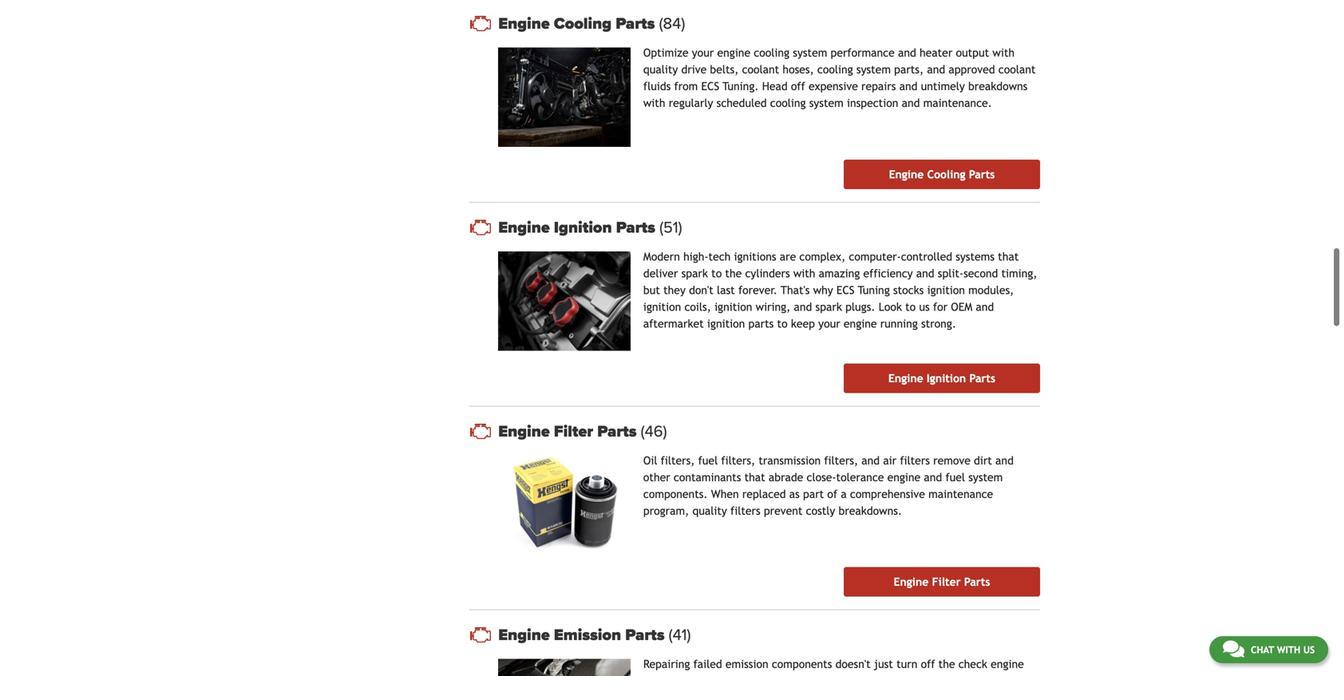 Task type: vqa. For each thing, say whether or not it's contained in the screenshot.
rightmost Engine Ignition Parts
yes



Task type: locate. For each thing, give the bounding box(es) containing it.
0 horizontal spatial ignition
[[554, 218, 612, 237]]

with inside 'modern high-tech ignitions are complex, computer-controlled systems that deliver spark to the cylinders with amazing efficiency and split-second timing, but they don't last forever. that's why ecs tuning stocks ignition modules, ignition coils, ignition wiring, and spark plugs. look to us for oem and aftermarket ignition parts to keep your engine running strong.'
[[793, 267, 816, 280]]

computer-
[[849, 250, 901, 263]]

ecs down amazing
[[837, 284, 855, 296]]

part
[[803, 488, 824, 500]]

engine ignition parts link up ignitions
[[498, 218, 1040, 237]]

that inside oil filters, fuel filters, transmission filters, and air filters remove dirt and other contaminants that abrade close-tolerance engine and fuel system components. when replaced as part of a comprehensive maintenance program, quality filters prevent costly breakdowns.
[[745, 471, 765, 484]]

cooling down maintenance.
[[927, 168, 966, 181]]

2 horizontal spatial filters,
[[824, 454, 858, 467]]

engine cooling parts link down maintenance.
[[844, 160, 1040, 189]]

1 horizontal spatial fuel
[[946, 471, 965, 484]]

0 horizontal spatial that
[[745, 471, 765, 484]]

cooling
[[754, 46, 790, 59], [817, 63, 853, 76], [770, 97, 806, 109]]

cooling up engine cooling parts thumbnail image
[[554, 14, 612, 33]]

optimize your engine cooling system performance and heater output with quality drive belts, coolant hoses, cooling system parts, and approved coolant fluids from ecs tuning. head off expensive repairs and untimely breakdowns with regularly scheduled cooling system inspection and maintenance.
[[643, 46, 1036, 109]]

engine down air
[[887, 471, 921, 484]]

filters, up contaminants
[[721, 454, 755, 467]]

0 horizontal spatial filter
[[554, 422, 593, 441]]

0 horizontal spatial engine ignition parts
[[498, 218, 660, 237]]

for
[[933, 300, 948, 313]]

your right the keep
[[818, 317, 840, 330]]

3 filters, from the left
[[824, 454, 858, 467]]

engine for topmost engine ignition parts link
[[498, 218, 550, 237]]

components.
[[643, 488, 708, 500]]

1 horizontal spatial filters
[[900, 454, 930, 467]]

to left the us
[[905, 300, 916, 313]]

to
[[711, 267, 722, 280], [905, 300, 916, 313], [777, 317, 788, 330]]

heater
[[920, 46, 953, 59]]

system down dirt
[[969, 471, 1003, 484]]

0 horizontal spatial engine cooling parts
[[498, 14, 659, 33]]

fuel down 'remove'
[[946, 471, 965, 484]]

2 horizontal spatial to
[[905, 300, 916, 313]]

0 vertical spatial spark
[[682, 267, 708, 280]]

1 vertical spatial fuel
[[946, 471, 965, 484]]

1 horizontal spatial ignition
[[927, 372, 966, 385]]

they
[[664, 284, 686, 296]]

engine cooling parts thumbnail image image
[[498, 47, 631, 147]]

1 vertical spatial engine ignition parts link
[[844, 363, 1040, 393]]

ignition down split-
[[927, 284, 965, 296]]

2 vertical spatial to
[[777, 317, 788, 330]]

oil filters, fuel filters, transmission filters, and air filters remove dirt and other contaminants that abrade close-tolerance engine and fuel system components. when replaced as part of a comprehensive maintenance program, quality filters prevent costly breakdowns.
[[643, 454, 1014, 517]]

cooling up hoses,
[[754, 46, 790, 59]]

air
[[883, 454, 897, 467]]

chat with us link
[[1209, 636, 1329, 663]]

engine for the top engine filter parts link
[[498, 422, 550, 441]]

0 vertical spatial engine ignition parts
[[498, 218, 660, 237]]

1 horizontal spatial quality
[[693, 504, 727, 517]]

1 horizontal spatial filters,
[[721, 454, 755, 467]]

engine for the top engine cooling parts link
[[498, 14, 550, 33]]

off
[[791, 80, 805, 93]]

1 vertical spatial engine filter parts
[[894, 576, 990, 589]]

0 vertical spatial your
[[692, 46, 714, 59]]

oem
[[951, 300, 973, 313]]

engine
[[717, 46, 751, 59], [844, 317, 877, 330], [887, 471, 921, 484]]

engine inside engine filter parts link
[[894, 576, 929, 589]]

quality
[[643, 63, 678, 76], [693, 504, 727, 517]]

1 vertical spatial your
[[818, 317, 840, 330]]

engine filter parts
[[498, 422, 641, 441], [894, 576, 990, 589]]

coolant up breakdowns
[[999, 63, 1036, 76]]

0 horizontal spatial to
[[711, 267, 722, 280]]

0 horizontal spatial coolant
[[742, 63, 779, 76]]

parts
[[616, 14, 655, 33], [969, 168, 995, 181], [616, 218, 655, 237], [970, 372, 996, 385], [597, 422, 637, 441], [964, 576, 990, 589], [625, 626, 665, 645]]

ecs down belts,
[[701, 80, 719, 93]]

as
[[789, 488, 800, 500]]

1 vertical spatial to
[[905, 300, 916, 313]]

engine ignition parts thumbnail image image
[[498, 251, 631, 351]]

system up hoses,
[[793, 46, 827, 59]]

engine for bottommost engine ignition parts link
[[889, 372, 923, 385]]

system inside oil filters, fuel filters, transmission filters, and air filters remove dirt and other contaminants that abrade close-tolerance engine and fuel system components. when replaced as part of a comprehensive maintenance program, quality filters prevent costly breakdowns.
[[969, 471, 1003, 484]]

quality up fluids
[[643, 63, 678, 76]]

cooling down off
[[770, 97, 806, 109]]

2 coolant from the left
[[999, 63, 1036, 76]]

0 vertical spatial quality
[[643, 63, 678, 76]]

quality down when
[[693, 504, 727, 517]]

0 vertical spatial to
[[711, 267, 722, 280]]

0 horizontal spatial engine
[[717, 46, 751, 59]]

2 vertical spatial engine
[[887, 471, 921, 484]]

1 horizontal spatial engine cooling parts
[[889, 168, 995, 181]]

1 vertical spatial ecs
[[837, 284, 855, 296]]

coolant up head
[[742, 63, 779, 76]]

engine up belts,
[[717, 46, 751, 59]]

ignition down last
[[715, 300, 752, 313]]

parts for engine emission parts link
[[625, 626, 665, 645]]

0 horizontal spatial fuel
[[698, 454, 718, 467]]

0 horizontal spatial quality
[[643, 63, 678, 76]]

that up replaced
[[745, 471, 765, 484]]

your up the drive
[[692, 46, 714, 59]]

system up repairs
[[857, 63, 891, 76]]

us
[[1304, 644, 1315, 655]]

parts for the top engine cooling parts link
[[616, 14, 655, 33]]

ignition
[[554, 218, 612, 237], [927, 372, 966, 385]]

engine cooling parts link
[[498, 14, 1040, 33], [844, 160, 1040, 189]]

emission
[[554, 626, 621, 645]]

program,
[[643, 504, 689, 517]]

1 vertical spatial engine ignition parts
[[889, 372, 996, 385]]

engine cooling parts up engine cooling parts thumbnail image
[[498, 14, 659, 33]]

ignition up engine ignition parts thumbnail image
[[554, 218, 612, 237]]

engine for bottom engine filter parts link
[[894, 576, 929, 589]]

engine inside oil filters, fuel filters, transmission filters, and air filters remove dirt and other contaminants that abrade close-tolerance engine and fuel system components. when replaced as part of a comprehensive maintenance program, quality filters prevent costly breakdowns.
[[887, 471, 921, 484]]

fuel up contaminants
[[698, 454, 718, 467]]

1 horizontal spatial that
[[998, 250, 1019, 263]]

filters, up other at the bottom left of the page
[[661, 454, 695, 467]]

to down 'wiring,'
[[777, 317, 788, 330]]

1 vertical spatial engine
[[844, 317, 877, 330]]

filters right air
[[900, 454, 930, 467]]

1 coolant from the left
[[742, 63, 779, 76]]

1 horizontal spatial cooling
[[927, 168, 966, 181]]

engine ignition parts link down strong.
[[844, 363, 1040, 393]]

engine ignition parts down strong.
[[889, 372, 996, 385]]

regularly
[[669, 97, 713, 109]]

tuning
[[858, 284, 890, 296]]

0 horizontal spatial ecs
[[701, 80, 719, 93]]

coils,
[[685, 300, 711, 313]]

1 vertical spatial engine cooling parts
[[889, 168, 995, 181]]

1 horizontal spatial spark
[[816, 300, 842, 313]]

2 horizontal spatial engine
[[887, 471, 921, 484]]

head
[[762, 80, 788, 93]]

0 vertical spatial engine filter parts
[[498, 422, 641, 441]]

engine emission parts link
[[498, 626, 1040, 645]]

ignition
[[927, 284, 965, 296], [643, 300, 681, 313], [715, 300, 752, 313], [707, 317, 745, 330]]

engine down plugs.
[[844, 317, 877, 330]]

spark down high-
[[682, 267, 708, 280]]

filters,
[[661, 454, 695, 467], [721, 454, 755, 467], [824, 454, 858, 467]]

0 vertical spatial that
[[998, 250, 1019, 263]]

parts for the top engine filter parts link
[[597, 422, 637, 441]]

second
[[964, 267, 998, 280]]

a
[[841, 488, 847, 500]]

engine cooling parts down maintenance.
[[889, 168, 995, 181]]

1 horizontal spatial ecs
[[837, 284, 855, 296]]

engine
[[498, 14, 550, 33], [889, 168, 924, 181], [498, 218, 550, 237], [889, 372, 923, 385], [498, 422, 550, 441], [894, 576, 929, 589], [498, 626, 550, 645]]

costly
[[806, 504, 835, 517]]

spark down why
[[816, 300, 842, 313]]

1 vertical spatial spark
[[816, 300, 842, 313]]

1 horizontal spatial engine filter parts
[[894, 576, 990, 589]]

filters, up tolerance
[[824, 454, 858, 467]]

1 vertical spatial that
[[745, 471, 765, 484]]

0 vertical spatial fuel
[[698, 454, 718, 467]]

comprehensive
[[850, 488, 925, 500]]

engine filter parts link
[[498, 422, 1040, 441], [844, 567, 1040, 597]]

your
[[692, 46, 714, 59], [818, 317, 840, 330]]

transmission
[[759, 454, 821, 467]]

1 filters, from the left
[[661, 454, 695, 467]]

0 vertical spatial cooling
[[754, 46, 790, 59]]

1 vertical spatial filter
[[932, 576, 961, 589]]

modern high-tech ignitions are complex, computer-controlled systems that deliver spark to the cylinders with amazing efficiency and split-second timing, but they don't last forever. that's why ecs tuning stocks ignition modules, ignition coils, ignition wiring, and spark plugs. look to us for oem and aftermarket ignition parts to keep your engine running strong.
[[643, 250, 1037, 330]]

filter
[[554, 422, 593, 441], [932, 576, 961, 589]]

that
[[998, 250, 1019, 263], [745, 471, 765, 484]]

0 horizontal spatial engine filter parts
[[498, 422, 641, 441]]

stocks
[[893, 284, 924, 296]]

belts,
[[710, 63, 739, 76]]

maintenance
[[929, 488, 993, 500]]

to left the
[[711, 267, 722, 280]]

engine inside engine ignition parts link
[[889, 372, 923, 385]]

1 horizontal spatial to
[[777, 317, 788, 330]]

1 vertical spatial cooling
[[817, 63, 853, 76]]

filters down replaced
[[731, 504, 761, 517]]

last
[[717, 284, 735, 296]]

1 horizontal spatial engine ignition parts
[[889, 372, 996, 385]]

engine cooling parts link up hoses,
[[498, 14, 1040, 33]]

0 vertical spatial engine filter parts link
[[498, 422, 1040, 441]]

ignition down strong.
[[927, 372, 966, 385]]

spark
[[682, 267, 708, 280], [816, 300, 842, 313]]

0 vertical spatial filters
[[900, 454, 930, 467]]

system
[[793, 46, 827, 59], [857, 63, 891, 76], [809, 97, 844, 109], [969, 471, 1003, 484]]

cooling
[[554, 14, 612, 33], [927, 168, 966, 181]]

with up that's
[[793, 267, 816, 280]]

repairs
[[862, 80, 896, 93]]

1 horizontal spatial engine
[[844, 317, 877, 330]]

1 horizontal spatial your
[[818, 317, 840, 330]]

efficiency
[[863, 267, 913, 280]]

0 horizontal spatial spark
[[682, 267, 708, 280]]

2 vertical spatial cooling
[[770, 97, 806, 109]]

0 vertical spatial ecs
[[701, 80, 719, 93]]

0 vertical spatial cooling
[[554, 14, 612, 33]]

abrade
[[769, 471, 803, 484]]

2 filters, from the left
[[721, 454, 755, 467]]

engine inside engine cooling parts link
[[889, 168, 924, 181]]

that up timing,
[[998, 250, 1019, 263]]

optimize
[[643, 46, 689, 59]]

0 vertical spatial engine
[[717, 46, 751, 59]]

engine for bottommost engine cooling parts link
[[889, 168, 924, 181]]

0 horizontal spatial filters,
[[661, 454, 695, 467]]

engine ignition parts up engine ignition parts thumbnail image
[[498, 218, 660, 237]]

1 horizontal spatial coolant
[[999, 63, 1036, 76]]

ecs
[[701, 80, 719, 93], [837, 284, 855, 296]]

cooling up expensive
[[817, 63, 853, 76]]

1 vertical spatial filters
[[731, 504, 761, 517]]

0 vertical spatial engine cooling parts
[[498, 14, 659, 33]]

1 vertical spatial quality
[[693, 504, 727, 517]]

ecs inside optimize your engine cooling system performance and heater output with quality drive belts, coolant hoses, cooling system parts, and approved coolant fluids from ecs tuning. head off expensive repairs and untimely breakdowns with regularly scheduled cooling system inspection and maintenance.
[[701, 80, 719, 93]]

engine inside 'modern high-tech ignitions are complex, computer-controlled systems that deliver spark to the cylinders with amazing efficiency and split-second timing, but they don't last forever. that's why ecs tuning stocks ignition modules, ignition coils, ignition wiring, and spark plugs. look to us for oem and aftermarket ignition parts to keep your engine running strong.'
[[844, 317, 877, 330]]

your inside optimize your engine cooling system performance and heater output with quality drive belts, coolant hoses, cooling system parts, and approved coolant fluids from ecs tuning. head off expensive repairs and untimely breakdowns with regularly scheduled cooling system inspection and maintenance.
[[692, 46, 714, 59]]

engine ignition parts link
[[498, 218, 1040, 237], [844, 363, 1040, 393]]

quality inside oil filters, fuel filters, transmission filters, and air filters remove dirt and other contaminants that abrade close-tolerance engine and fuel system components. when replaced as part of a comprehensive maintenance program, quality filters prevent costly breakdowns.
[[693, 504, 727, 517]]

look
[[879, 300, 902, 313]]

engine filter parts for the top engine filter parts link
[[498, 422, 641, 441]]

parts,
[[894, 63, 924, 76]]

ignition down but
[[643, 300, 681, 313]]

0 horizontal spatial your
[[692, 46, 714, 59]]



Task type: describe. For each thing, give the bounding box(es) containing it.
ignitions
[[734, 250, 776, 263]]

output
[[956, 46, 989, 59]]

close-
[[807, 471, 836, 484]]

complex,
[[800, 250, 846, 263]]

breakdowns.
[[839, 504, 902, 517]]

deliver
[[643, 267, 678, 280]]

0 horizontal spatial filters
[[731, 504, 761, 517]]

contaminants
[[674, 471, 741, 484]]

why
[[813, 284, 833, 296]]

modern
[[643, 250, 680, 263]]

0 horizontal spatial cooling
[[554, 14, 612, 33]]

1 vertical spatial engine filter parts link
[[844, 567, 1040, 597]]

wiring,
[[756, 300, 791, 313]]

aftermarket
[[643, 317, 704, 330]]

0 vertical spatial engine cooling parts link
[[498, 14, 1040, 33]]

plugs.
[[846, 300, 875, 313]]

with left us
[[1277, 644, 1301, 655]]

approved
[[949, 63, 995, 76]]

split-
[[938, 267, 964, 280]]

tolerance
[[836, 471, 884, 484]]

from
[[674, 80, 698, 93]]

parts
[[749, 317, 774, 330]]

with right output in the top right of the page
[[993, 46, 1015, 59]]

hoses,
[[783, 63, 814, 76]]

running
[[880, 317, 918, 330]]

0 vertical spatial engine ignition parts link
[[498, 218, 1040, 237]]

maintenance.
[[923, 97, 992, 109]]

oil
[[643, 454, 657, 467]]

1 vertical spatial cooling
[[927, 168, 966, 181]]

don't
[[689, 284, 714, 296]]

the
[[725, 267, 742, 280]]

engine inside optimize your engine cooling system performance and heater output with quality drive belts, coolant hoses, cooling system parts, and approved coolant fluids from ecs tuning. head off expensive repairs and untimely breakdowns with regularly scheduled cooling system inspection and maintenance.
[[717, 46, 751, 59]]

comments image
[[1223, 640, 1245, 659]]

untimely
[[921, 80, 965, 93]]

engine emission parts thumbnail image image
[[498, 659, 631, 676]]

when
[[711, 488, 739, 500]]

engine filter parts thumbnail image image
[[498, 455, 631, 555]]

1 vertical spatial ignition
[[927, 372, 966, 385]]

1 horizontal spatial filter
[[932, 576, 961, 589]]

amazing
[[819, 267, 860, 280]]

inspection
[[847, 97, 898, 109]]

0 vertical spatial ignition
[[554, 218, 612, 237]]

chat with us
[[1251, 644, 1315, 655]]

quality inside optimize your engine cooling system performance and heater output with quality drive belts, coolant hoses, cooling system parts, and approved coolant fluids from ecs tuning. head off expensive repairs and untimely breakdowns with regularly scheduled cooling system inspection and maintenance.
[[643, 63, 678, 76]]

controlled
[[901, 250, 952, 263]]

parts for bottommost engine cooling parts link
[[969, 168, 995, 181]]

chat
[[1251, 644, 1274, 655]]

drive
[[681, 63, 707, 76]]

expensive
[[809, 80, 858, 93]]

engine filter parts for bottom engine filter parts link
[[894, 576, 990, 589]]

1 vertical spatial engine cooling parts link
[[844, 160, 1040, 189]]

that's
[[781, 284, 810, 296]]

fluids
[[643, 80, 671, 93]]

parts for bottom engine filter parts link
[[964, 576, 990, 589]]

strong.
[[921, 317, 956, 330]]

ecs inside 'modern high-tech ignitions are complex, computer-controlled systems that deliver spark to the cylinders with amazing efficiency and split-second timing, but they don't last forever. that's why ecs tuning stocks ignition modules, ignition coils, ignition wiring, and spark plugs. look to us for oem and aftermarket ignition parts to keep your engine running strong.'
[[837, 284, 855, 296]]

ignition down coils,
[[707, 317, 745, 330]]

forever.
[[738, 284, 778, 296]]

are
[[780, 250, 796, 263]]

parts for topmost engine ignition parts link
[[616, 218, 655, 237]]

remove
[[933, 454, 971, 467]]

us
[[919, 300, 930, 313]]

prevent
[[764, 504, 803, 517]]

keep
[[791, 317, 815, 330]]

parts for bottommost engine ignition parts link
[[970, 372, 996, 385]]

dirt
[[974, 454, 992, 467]]

tuning.
[[723, 80, 759, 93]]

but
[[643, 284, 660, 296]]

engine emission parts
[[498, 626, 669, 645]]

modules,
[[969, 284, 1014, 296]]

with down fluids
[[643, 97, 665, 109]]

replaced
[[742, 488, 786, 500]]

performance
[[831, 46, 895, 59]]

that inside 'modern high-tech ignitions are complex, computer-controlled systems that deliver spark to the cylinders with amazing efficiency and split-second timing, but they don't last forever. that's why ecs tuning stocks ignition modules, ignition coils, ignition wiring, and spark plugs. look to us for oem and aftermarket ignition parts to keep your engine running strong.'
[[998, 250, 1019, 263]]

system down expensive
[[809, 97, 844, 109]]

cylinders
[[745, 267, 790, 280]]

systems
[[956, 250, 995, 263]]

timing,
[[1002, 267, 1037, 280]]

of
[[827, 488, 838, 500]]

other
[[643, 471, 670, 484]]

your inside 'modern high-tech ignitions are complex, computer-controlled systems that deliver spark to the cylinders with amazing efficiency and split-second timing, but they don't last forever. that's why ecs tuning stocks ignition modules, ignition coils, ignition wiring, and spark plugs. look to us for oem and aftermarket ignition parts to keep your engine running strong.'
[[818, 317, 840, 330]]

tech
[[709, 250, 731, 263]]

engine for engine emission parts link
[[498, 626, 550, 645]]

scheduled
[[717, 97, 767, 109]]

0 vertical spatial filter
[[554, 422, 593, 441]]

breakdowns
[[968, 80, 1028, 93]]

high-
[[683, 250, 709, 263]]



